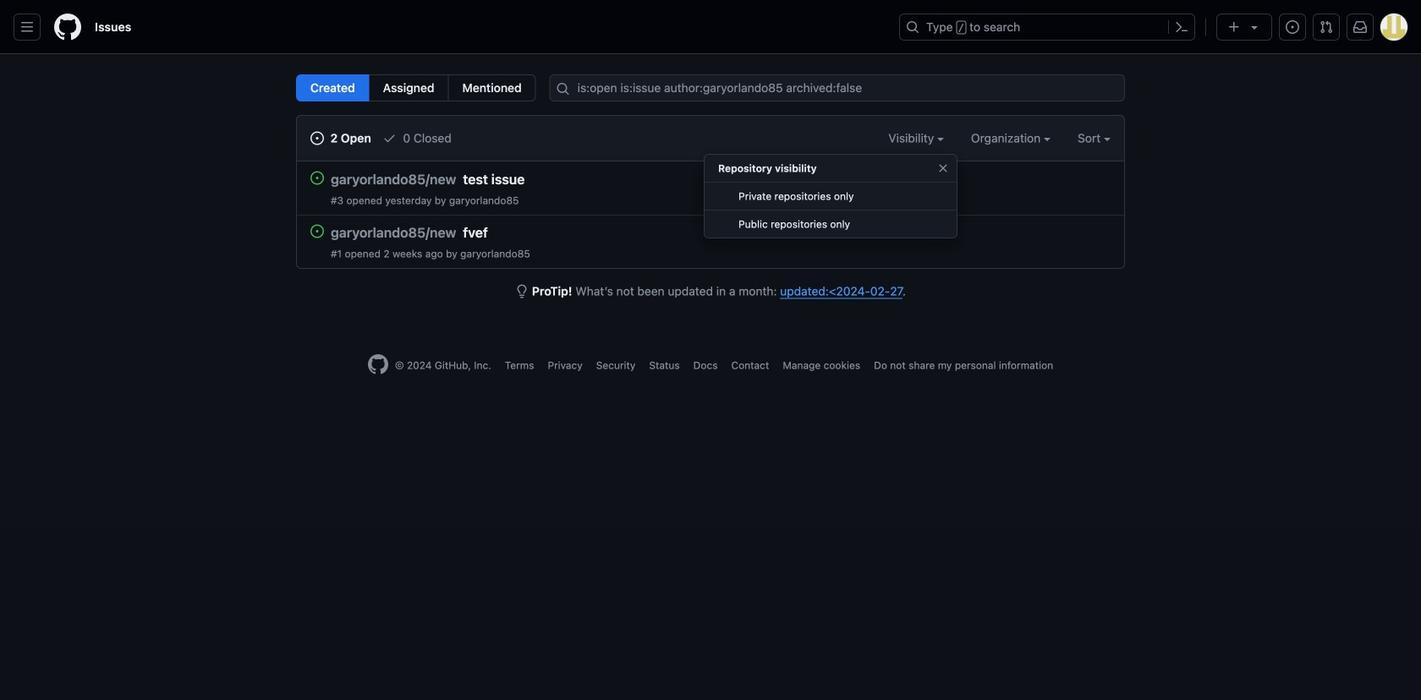 Task type: vqa. For each thing, say whether or not it's contained in the screenshot.
Explore repositories 'navigation'
no



Task type: describe. For each thing, give the bounding box(es) containing it.
command palette image
[[1176, 20, 1189, 34]]

check image
[[383, 132, 397, 145]]

Issues search field
[[550, 74, 1126, 102]]

issues element
[[296, 74, 536, 102]]

homepage image
[[54, 14, 81, 41]]

issue opened image
[[311, 132, 324, 145]]

triangle down image
[[1248, 20, 1262, 34]]

close menu image
[[937, 162, 950, 175]]

homepage image
[[368, 355, 388, 375]]

issue opened image
[[1286, 20, 1300, 34]]

plus image
[[1228, 20, 1242, 34]]

1 open issue element from the top
[[311, 171, 324, 185]]



Task type: locate. For each thing, give the bounding box(es) containing it.
1 vertical spatial open issue element
[[311, 224, 324, 238]]

search image
[[557, 82, 570, 96]]

Search all issues text field
[[550, 74, 1126, 102]]

0 vertical spatial open issue element
[[311, 171, 324, 185]]

notifications image
[[1354, 20, 1368, 34]]

open issue element
[[311, 171, 324, 185], [311, 224, 324, 238]]

2 open issue element from the top
[[311, 224, 324, 238]]

light bulb image
[[515, 285, 529, 298]]

open issue element down issue opened icon
[[311, 171, 324, 185]]

open issue image
[[311, 225, 324, 238]]

open issue element down open issue icon
[[311, 224, 324, 238]]

open issue image
[[311, 171, 324, 185]]

git pull request image
[[1320, 20, 1334, 34]]



